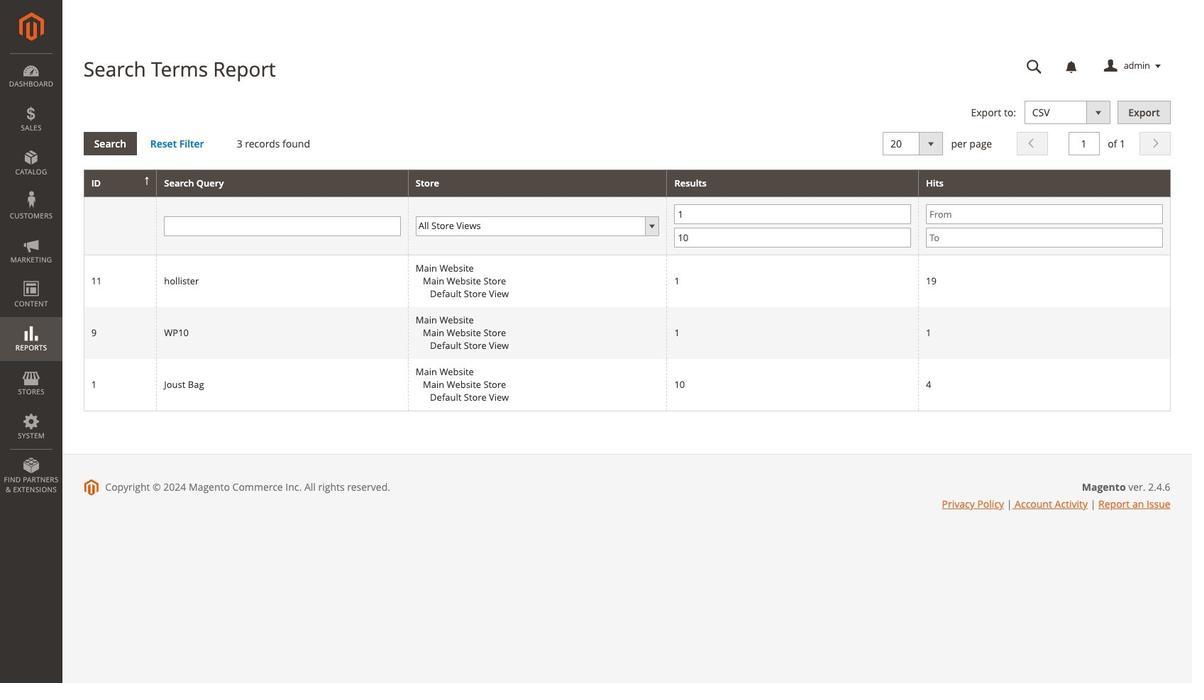 Task type: vqa. For each thing, say whether or not it's contained in the screenshot.
Magento Admin Panel icon
yes



Task type: locate. For each thing, give the bounding box(es) containing it.
1 from text field from the left
[[675, 205, 911, 225]]

None text field
[[1017, 54, 1052, 79]]

None text field
[[1069, 132, 1100, 155], [164, 216, 401, 236], [1069, 132, 1100, 155], [164, 216, 401, 236]]

magento admin panel image
[[19, 12, 44, 41]]

from text field up to text field
[[675, 205, 911, 225]]

0 horizontal spatial from text field
[[675, 205, 911, 225]]

from text field for to text field
[[675, 205, 911, 225]]

From text field
[[675, 205, 911, 225], [926, 205, 1163, 225]]

To text field
[[926, 228, 1163, 248]]

menu bar
[[0, 53, 62, 502]]

1 horizontal spatial from text field
[[926, 205, 1163, 225]]

2 from text field from the left
[[926, 205, 1163, 225]]

from text field up to text box
[[926, 205, 1163, 225]]



Task type: describe. For each thing, give the bounding box(es) containing it.
from text field for to text box
[[926, 205, 1163, 225]]

To text field
[[675, 228, 911, 248]]



